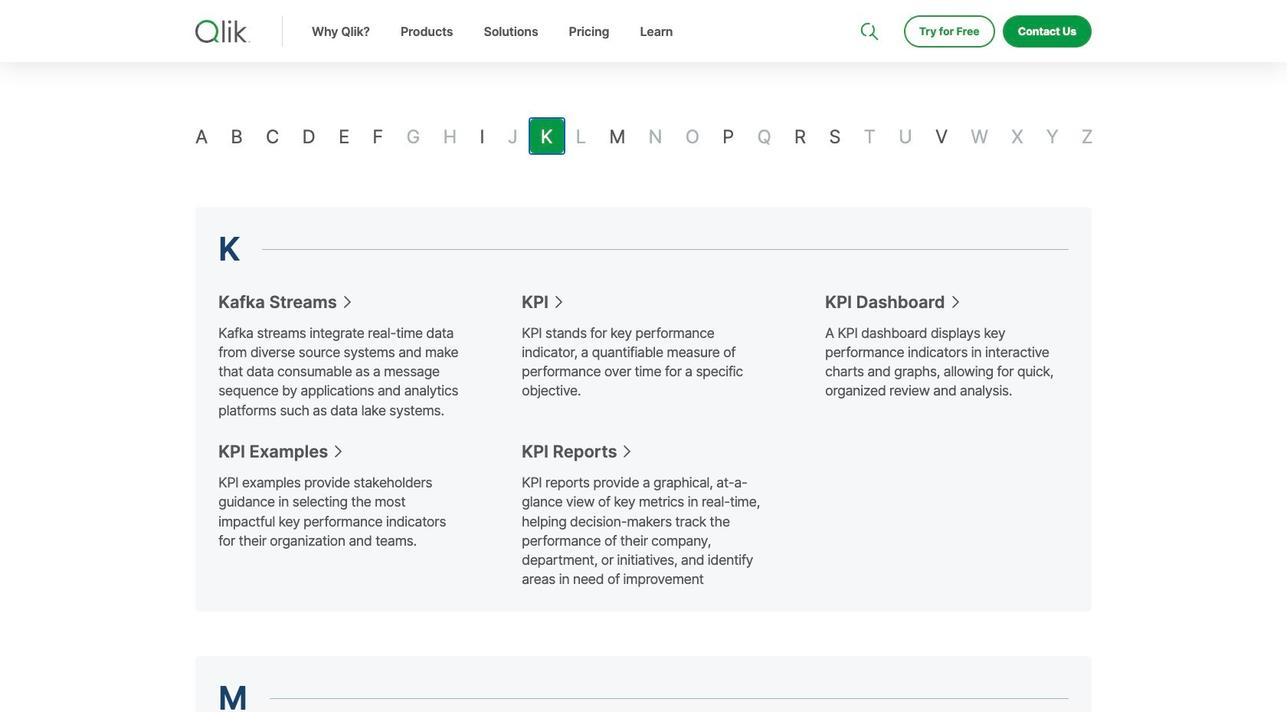 Task type: locate. For each thing, give the bounding box(es) containing it.
qlik image
[[195, 20, 251, 43]]

support image
[[862, 0, 875, 12]]



Task type: describe. For each thing, give the bounding box(es) containing it.
company image
[[951, 0, 963, 12]]

login image
[[1043, 0, 1056, 12]]



Task type: vqa. For each thing, say whether or not it's contained in the screenshot.
Qlik image
yes



